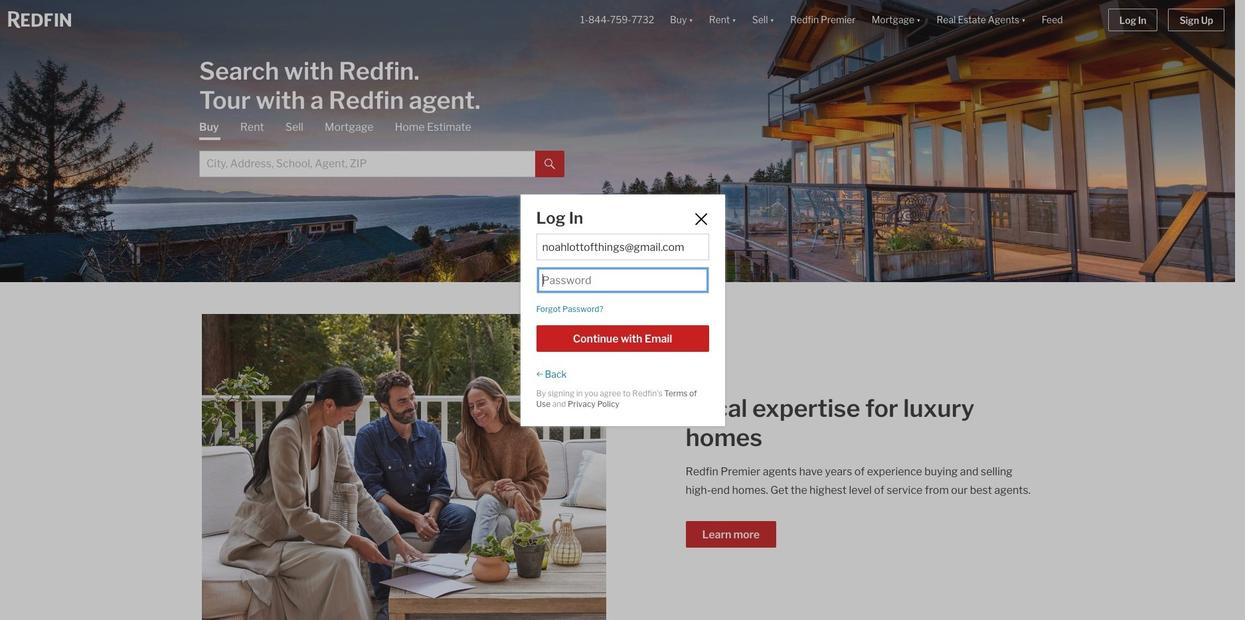 Task type: describe. For each thing, give the bounding box(es) containing it.
log in element
[[536, 210, 688, 226]]

Password password field
[[542, 274, 703, 287]]



Task type: locate. For each thing, give the bounding box(es) containing it.
tab list
[[199, 120, 565, 177]]

enter your name and email to sign in. element
[[536, 233, 709, 381]]

Email email field
[[542, 241, 703, 253]]

submit search image
[[545, 159, 555, 170]]

dialog
[[520, 194, 725, 426]]

a woman showing a document for a backyard consultation. image
[[202, 314, 606, 620]]



Task type: vqa. For each thing, say whether or not it's contained in the screenshot.
Walkthrough related to tab list containing Photos
no



